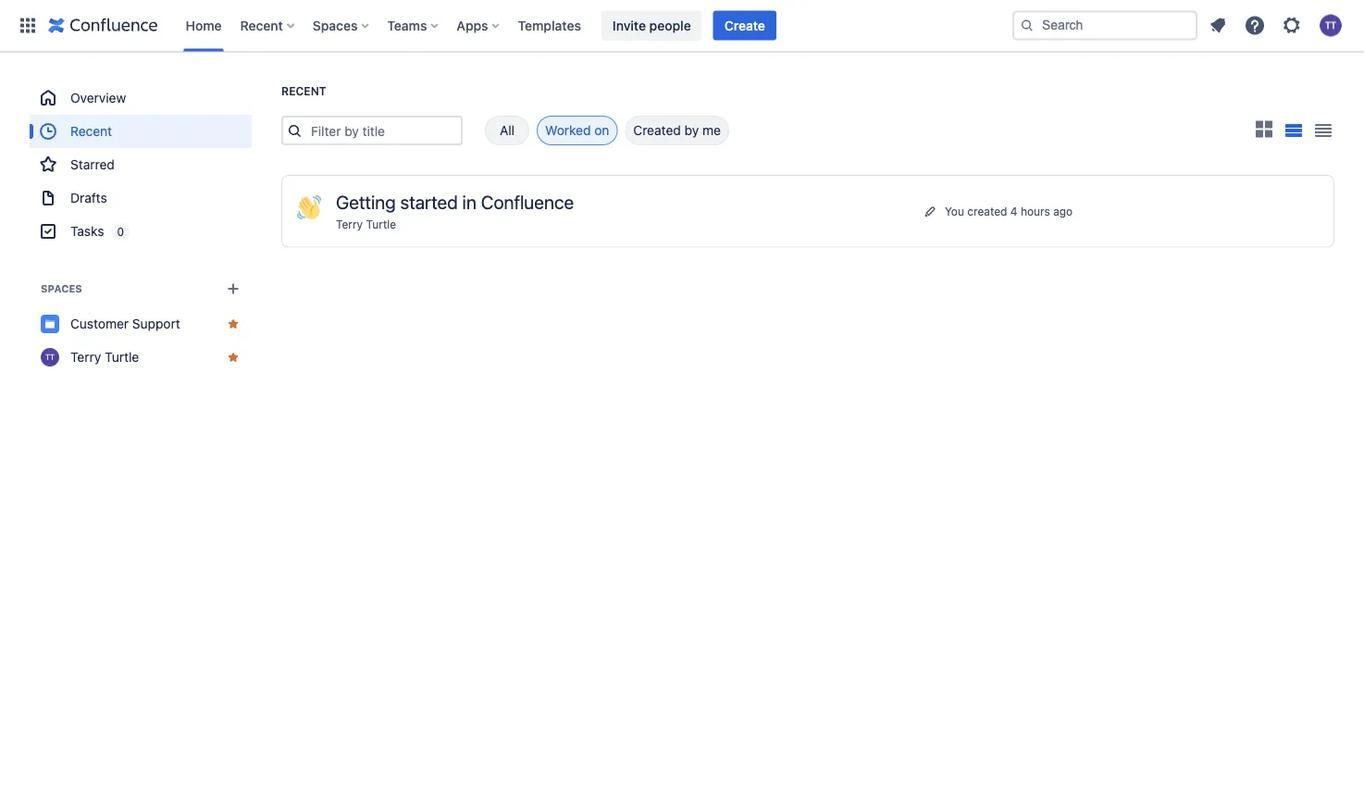 Task type: vqa. For each thing, say whether or not it's contained in the screenshot.
Global Templates and Blueprints link
no



Task type: locate. For each thing, give the bounding box(es) containing it.
customer support link
[[30, 307, 252, 341]]

spaces up customer
[[41, 283, 82, 295]]

home
[[186, 18, 222, 33]]

tasks
[[70, 224, 104, 239]]

on
[[594, 123, 609, 138]]

support
[[132, 316, 180, 331]]

0 horizontal spatial turtle
[[105, 349, 139, 365]]

invite people
[[613, 18, 691, 33]]

tab list
[[463, 116, 729, 145]]

group
[[30, 81, 252, 248]]

in
[[462, 191, 477, 212]]

0 vertical spatial terry
[[336, 218, 363, 231]]

apps button
[[451, 11, 507, 40]]

templates link
[[512, 11, 587, 40]]

unstar this space image inside customer support link
[[226, 317, 241, 331]]

0 horizontal spatial spaces
[[41, 283, 82, 295]]

1 horizontal spatial spaces
[[313, 18, 358, 33]]

terry down customer
[[70, 349, 101, 365]]

:wave: image
[[297, 195, 321, 219]]

worked on button
[[537, 116, 618, 145]]

spaces button
[[307, 11, 376, 40]]

turtle down 'getting'
[[366, 218, 396, 231]]

banner
[[0, 0, 1364, 52]]

created by me
[[633, 123, 721, 138]]

terry turtle link down 'getting'
[[336, 218, 396, 231]]

1 vertical spatial spaces
[[41, 283, 82, 295]]

unstar this space image
[[226, 317, 241, 331], [226, 350, 241, 365]]

overview link
[[30, 81, 252, 115]]

recent
[[240, 18, 283, 33], [281, 85, 326, 98], [70, 124, 112, 139]]

0 vertical spatial recent
[[240, 18, 283, 33]]

0 horizontal spatial terry
[[70, 349, 101, 365]]

1 vertical spatial terry
[[70, 349, 101, 365]]

unstar this space image for terry turtle
[[226, 350, 241, 365]]

terry down 'getting'
[[336, 218, 363, 231]]

terry turtle link down customer support
[[30, 341, 252, 374]]

1 unstar this space image from the top
[[226, 317, 241, 331]]

0 vertical spatial spaces
[[313, 18, 358, 33]]

1 horizontal spatial terry turtle link
[[336, 218, 396, 231]]

turtle
[[366, 218, 396, 231], [105, 349, 139, 365]]

worked
[[545, 123, 591, 138]]

worked on
[[545, 123, 609, 138]]

create a space image
[[222, 278, 244, 300]]

0 horizontal spatial terry turtle link
[[30, 341, 252, 374]]

create
[[724, 18, 765, 33]]

0 vertical spatial unstar this space image
[[226, 317, 241, 331]]

recent right the home
[[240, 18, 283, 33]]

customer
[[70, 316, 129, 331]]

1 horizontal spatial terry
[[336, 218, 363, 231]]

global element
[[11, 0, 1009, 51]]

turtle down customer support
[[105, 349, 139, 365]]

starred
[[70, 157, 115, 172]]

drafts
[[70, 190, 107, 205]]

0
[[117, 225, 124, 238]]

hours
[[1021, 205, 1050, 218]]

recent down recent popup button
[[281, 85, 326, 98]]

terry turtle link
[[336, 218, 396, 231], [30, 341, 252, 374]]

1 vertical spatial recent
[[281, 85, 326, 98]]

confluence image
[[48, 14, 158, 37], [48, 14, 158, 37]]

create link
[[713, 11, 776, 40]]

recent inside popup button
[[240, 18, 283, 33]]

1 vertical spatial terry turtle link
[[30, 341, 252, 374]]

people
[[649, 18, 691, 33]]

1 vertical spatial turtle
[[105, 349, 139, 365]]

overview
[[70, 90, 126, 106]]

unstar this space image for customer support
[[226, 317, 241, 331]]

unstar this space image inside terry turtle link
[[226, 350, 241, 365]]

terry inside getting started in confluence terry turtle
[[336, 218, 363, 231]]

0 vertical spatial turtle
[[366, 218, 396, 231]]

confluence
[[481, 191, 574, 212]]

search image
[[1020, 18, 1035, 33]]

teams
[[387, 18, 427, 33]]

terry
[[336, 218, 363, 231], [70, 349, 101, 365]]

started
[[400, 191, 458, 212]]

1 horizontal spatial turtle
[[366, 218, 396, 231]]

spaces right recent popup button
[[313, 18, 358, 33]]

1 vertical spatial unstar this space image
[[226, 350, 241, 365]]

spaces
[[313, 18, 358, 33], [41, 283, 82, 295]]

2 unstar this space image from the top
[[226, 350, 241, 365]]

2 vertical spatial recent
[[70, 124, 112, 139]]

recent up starred
[[70, 124, 112, 139]]

me
[[702, 123, 721, 138]]



Task type: describe. For each thing, give the bounding box(es) containing it.
by
[[685, 123, 699, 138]]

recent button
[[235, 11, 302, 40]]

turtle inside getting started in confluence terry turtle
[[366, 218, 396, 231]]

compact list image
[[1313, 119, 1335, 142]]

Filter by title field
[[305, 118, 461, 143]]

banner containing home
[[0, 0, 1364, 52]]

ago
[[1053, 205, 1073, 218]]

apps
[[457, 18, 488, 33]]

recent link
[[30, 115, 252, 148]]

home link
[[180, 11, 227, 40]]

help icon image
[[1244, 14, 1266, 37]]

spaces inside popup button
[[313, 18, 358, 33]]

created by me button
[[625, 116, 729, 145]]

4
[[1011, 205, 1018, 218]]

starred link
[[30, 148, 252, 181]]

you
[[945, 205, 964, 218]]

notification icon image
[[1207, 14, 1229, 37]]

customer support
[[70, 316, 180, 331]]

templates
[[518, 18, 581, 33]]

you created 4 hours ago
[[945, 205, 1073, 218]]

getting started in confluence terry turtle
[[336, 191, 574, 231]]

tab list containing all
[[463, 116, 729, 145]]

Search field
[[1013, 11, 1198, 40]]

list image
[[1285, 124, 1303, 137]]

:wave: image
[[297, 195, 321, 219]]

cards image
[[1253, 118, 1275, 140]]

invite
[[613, 18, 646, 33]]

terry turtle
[[70, 349, 139, 365]]

appswitcher icon image
[[17, 14, 39, 37]]

group containing overview
[[30, 81, 252, 248]]

recent inside group
[[70, 124, 112, 139]]

teams button
[[382, 11, 446, 40]]

0 vertical spatial terry turtle link
[[336, 218, 396, 231]]

all button
[[485, 116, 529, 145]]

settings icon image
[[1281, 14, 1303, 37]]

created
[[968, 205, 1007, 218]]

created
[[633, 123, 681, 138]]

all
[[500, 123, 515, 138]]

invite people button
[[602, 11, 702, 40]]

drafts link
[[30, 181, 252, 215]]

getting
[[336, 191, 396, 212]]

your profile and preferences image
[[1320, 14, 1342, 37]]



